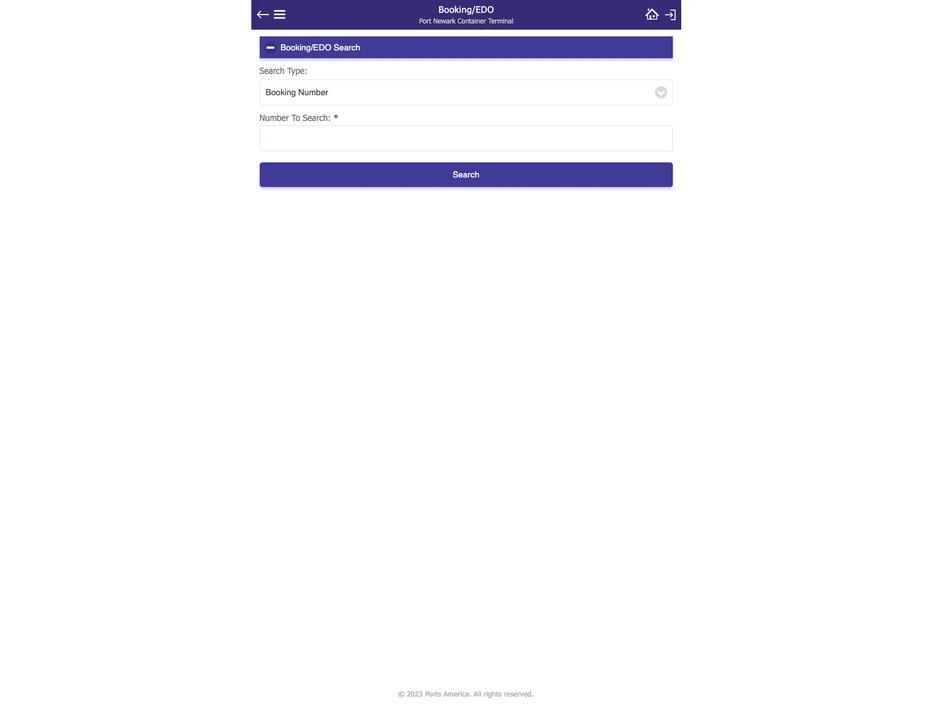 Task type: locate. For each thing, give the bounding box(es) containing it.
search type:
[[260, 66, 308, 76]]

booking/edo up type:
[[281, 42, 332, 52]]

booking/edo
[[439, 4, 494, 15], [281, 42, 332, 52]]

0 horizontal spatial number
[[260, 113, 289, 123]]

number left the to
[[260, 113, 289, 123]]

number
[[299, 87, 328, 97], [260, 113, 289, 123]]

0 vertical spatial booking/edo
[[439, 4, 494, 15]]

to
[[292, 113, 300, 123]]

booking/edo for port
[[439, 4, 494, 15]]

type:
[[287, 66, 308, 76]]

0 horizontal spatial booking/edo
[[281, 42, 332, 52]]

None button
[[260, 162, 673, 187]]

1 vertical spatial search
[[260, 66, 285, 76]]

0 vertical spatial number
[[299, 87, 328, 97]]

1 horizontal spatial number
[[299, 87, 328, 97]]

ports
[[426, 689, 442, 698]]

0 vertical spatial search
[[334, 42, 361, 52]]

2023
[[407, 689, 423, 698]]

search
[[334, 42, 361, 52], [260, 66, 285, 76]]

booking/edo for search
[[281, 42, 332, 52]]

number up search:
[[299, 87, 328, 97]]

america.
[[444, 689, 472, 698]]

1 vertical spatial booking/edo
[[281, 42, 332, 52]]

booking number
[[266, 87, 328, 97]]

© 2023 ports america. all rights reserved. footer
[[248, 687, 685, 701]]

booking/edo inside booking/edo port newark container terminal
[[439, 4, 494, 15]]

booking/edo up container
[[439, 4, 494, 15]]

1 horizontal spatial search
[[334, 42, 361, 52]]

booking/edo heading
[[380, 0, 552, 17]]

all
[[474, 689, 482, 698]]

number to search: *
[[260, 113, 339, 123]]

booking/edo port newark container terminal
[[419, 4, 513, 25]]

1 vertical spatial number
[[260, 113, 289, 123]]

1 horizontal spatial booking/edo
[[439, 4, 494, 15]]

*
[[334, 113, 339, 123]]



Task type: describe. For each thing, give the bounding box(es) containing it.
©
[[398, 689, 405, 698]]

reserved.
[[505, 689, 534, 698]]

terminal
[[488, 17, 513, 25]]

booking
[[266, 87, 296, 97]]

container
[[458, 17, 486, 25]]

search:
[[303, 113, 331, 123]]

rights
[[484, 689, 502, 698]]

booking/edo banner
[[251, 0, 681, 30]]

port
[[419, 17, 431, 25]]

© 2023 ports america. all rights reserved.
[[398, 689, 534, 698]]

booking/edo search link
[[260, 36, 673, 58]]

0 horizontal spatial search
[[260, 66, 285, 76]]

newark
[[433, 17, 456, 25]]

booking/edo search
[[281, 42, 361, 52]]



Task type: vqa. For each thing, say whether or not it's contained in the screenshot.
Terminal
yes



